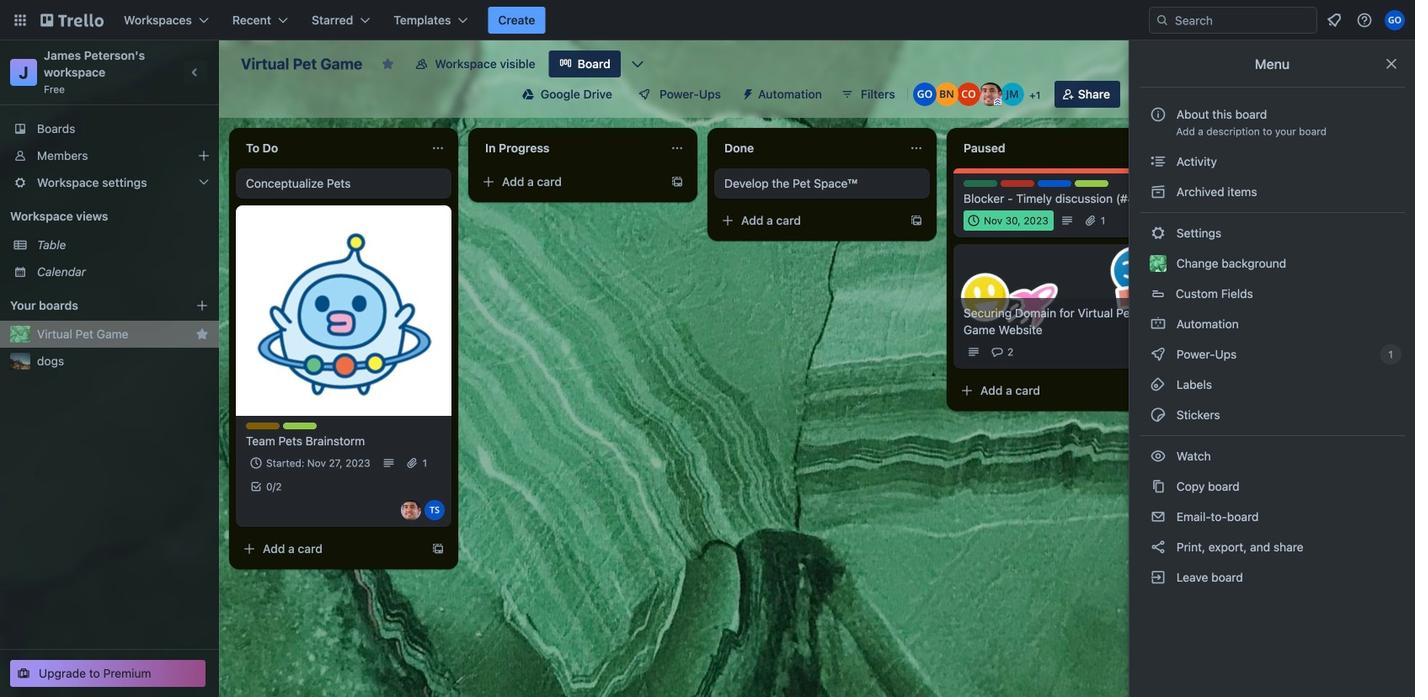 Task type: locate. For each thing, give the bounding box(es) containing it.
color: blue, title: "fyi" element
[[1038, 180, 1072, 187]]

james peterson (jamespeterson93) image
[[979, 83, 1002, 106]]

star or unstar board image
[[381, 57, 395, 71]]

color: bold lime, title: "team task" element
[[283, 423, 317, 430]]

sm image
[[735, 81, 758, 104], [1150, 153, 1167, 170], [1150, 316, 1167, 333], [1150, 407, 1167, 424], [1150, 570, 1167, 586]]

gary orlando (garyorlando) image
[[1385, 10, 1405, 30]]

sm image
[[1150, 184, 1167, 201], [1150, 225, 1167, 242], [1150, 346, 1167, 363], [1150, 377, 1167, 393], [1150, 448, 1167, 465], [1150, 479, 1167, 495], [1150, 509, 1167, 526], [1150, 539, 1167, 556]]

None text field
[[236, 135, 425, 162]]

create from template… image
[[910, 214, 923, 227], [431, 543, 445, 556]]

search image
[[1156, 13, 1169, 27]]

1 vertical spatial create from template… image
[[431, 543, 445, 556]]

color: green, title: "goal" element
[[964, 180, 998, 187]]

christina overa (christinaovera) image
[[957, 83, 981, 106]]

color: red, title: "blocker" element
[[1001, 180, 1035, 187]]

gary orlando (garyorlando) image
[[913, 83, 937, 106]]

0 horizontal spatial create from template… image
[[431, 543, 445, 556]]

back to home image
[[40, 7, 104, 34]]

add board image
[[195, 299, 209, 313]]

1 horizontal spatial create from template… image
[[910, 214, 923, 227]]

4 sm image from the top
[[1150, 377, 1167, 393]]

ben nelson (bennelson96) image
[[935, 83, 959, 106]]

0 notifications image
[[1324, 10, 1345, 30]]

starred icon image
[[195, 328, 209, 341]]

None checkbox
[[964, 211, 1054, 231]]

2 sm image from the top
[[1150, 225, 1167, 242]]

tara schultz (taraschultz7) image
[[425, 500, 445, 521]]

None text field
[[475, 135, 664, 162], [714, 135, 903, 162], [954, 135, 1142, 162], [475, 135, 664, 162], [714, 135, 903, 162], [954, 135, 1142, 162]]



Task type: vqa. For each thing, say whether or not it's contained in the screenshot.
back to home image at left
yes



Task type: describe. For each thing, give the bounding box(es) containing it.
workspace navigation collapse icon image
[[184, 61, 207, 84]]

color: yellow, title: none image
[[246, 423, 280, 430]]

open information menu image
[[1356, 12, 1373, 29]]

this member is an admin of this board. image
[[994, 99, 1002, 106]]

1 sm image from the top
[[1150, 184, 1167, 201]]

google drive icon image
[[522, 88, 534, 100]]

jeremy miller (jeremymiller198) image
[[1001, 83, 1024, 106]]

create from template… image
[[671, 175, 684, 189]]

6 sm image from the top
[[1150, 479, 1167, 495]]

5 sm image from the top
[[1150, 448, 1167, 465]]

8 sm image from the top
[[1150, 539, 1167, 556]]

Search field
[[1169, 8, 1317, 32]]

Board name text field
[[233, 51, 371, 78]]

customize views image
[[629, 56, 646, 72]]

primary element
[[0, 0, 1415, 40]]

your boards with 2 items element
[[10, 296, 170, 316]]

3 sm image from the top
[[1150, 346, 1167, 363]]

0 vertical spatial create from template… image
[[910, 214, 923, 227]]

color: bold lime, title: none image
[[1075, 180, 1109, 187]]

7 sm image from the top
[[1150, 509, 1167, 526]]

james peterson (jamespeterson93) image
[[401, 500, 421, 521]]



